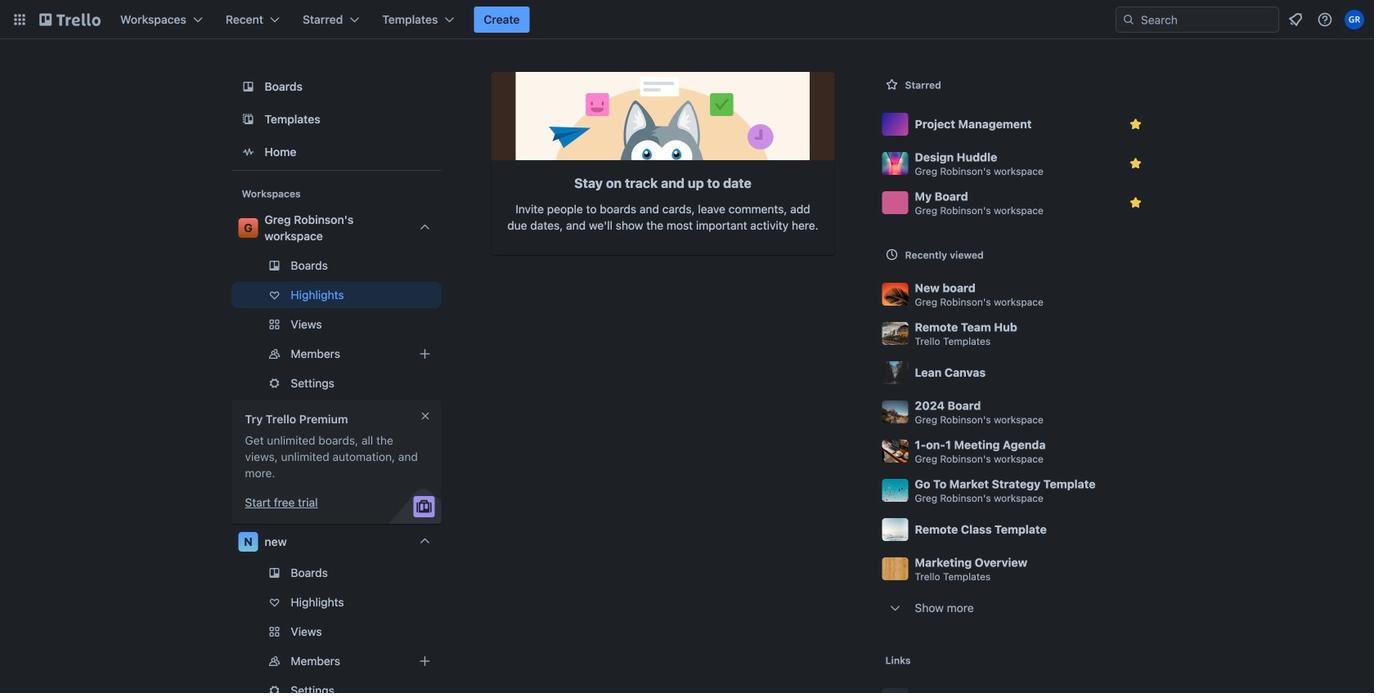 Task type: describe. For each thing, give the bounding box(es) containing it.
click to unstar design huddle . it will be removed from your starred list. image
[[1128, 155, 1144, 172]]

Search field
[[1135, 8, 1279, 31]]

back to home image
[[39, 7, 101, 33]]

open information menu image
[[1317, 11, 1333, 28]]

board image
[[238, 77, 258, 97]]

greg robinson (gregrobinson96) image
[[1345, 10, 1364, 29]]

1 add image from the top
[[415, 344, 435, 364]]

home image
[[238, 142, 258, 162]]

primary element
[[0, 0, 1374, 39]]



Task type: vqa. For each thing, say whether or not it's contained in the screenshot.
2nd add image from the bottom
yes



Task type: locate. For each thing, give the bounding box(es) containing it.
search image
[[1122, 13, 1135, 26]]

0 vertical spatial add image
[[415, 344, 435, 364]]

0 notifications image
[[1286, 10, 1305, 29]]

click to unstar my board. it will be removed from your starred list. image
[[1128, 195, 1144, 211]]

1 vertical spatial add image
[[415, 652, 435, 672]]

2 add image from the top
[[415, 652, 435, 672]]

template board image
[[238, 110, 258, 129]]

add image
[[415, 344, 435, 364], [415, 652, 435, 672]]

click to unstar project management. it will be removed from your starred list. image
[[1128, 116, 1144, 133]]



